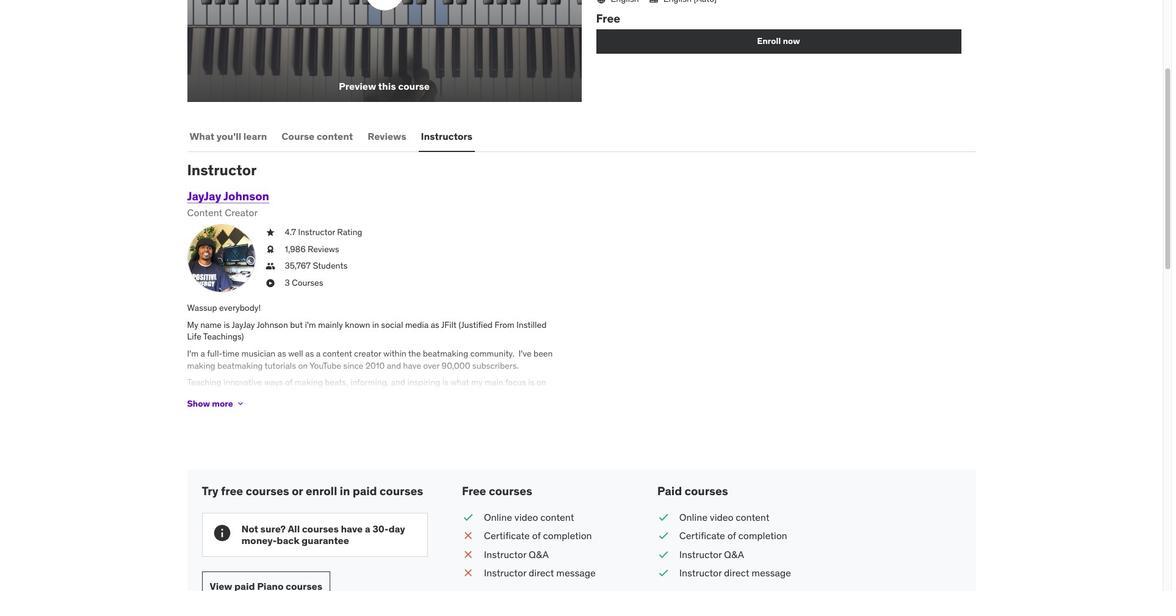 Task type: describe. For each thing, give the bounding box(es) containing it.
enroll now button
[[596, 29, 961, 54]]

known
[[345, 319, 370, 330]]

even
[[314, 389, 332, 400]]

jayjay inside wassup everybody! my name is jayjay johnson but i'm mainly known in social media as jfilt (justified from instilled life teachings) i'm a full-time musician as well as a content creator within the beatmaking community.  i've been making beatmaking tutorials on youtube since 2010 and have over 90,000 subscribers. teaching innovative ways of making beats, informing, and inspiring is what my main focus is on but honestly before youtube was even around, i used to give piano lessons.  im thrilled to use an avenue like udemy to sort of get back to my roots by providing a way to put out piano lessons among other topics in an online course.
[[232, 319, 255, 330]]

out
[[474, 401, 487, 412]]

subscribers.
[[473, 360, 519, 371]]

direct for free courses
[[529, 567, 554, 579]]

show
[[187, 398, 210, 409]]

have inside 'not sure? all courses have a 30-day money-back guarantee'
[[341, 523, 363, 535]]

thrilled
[[487, 389, 514, 400]]

been
[[534, 348, 553, 359]]

90,000
[[442, 360, 470, 371]]

enroll
[[757, 36, 781, 47]]

media
[[405, 319, 429, 330]]

to down the focus
[[516, 389, 523, 400]]

certificate of completion for free courses
[[484, 530, 592, 542]]

2 horizontal spatial is
[[528, 377, 535, 388]]

of down paid courses
[[728, 530, 736, 542]]

back inside wassup everybody! my name is jayjay johnson but i'm mainly known in social media as jfilt (justified from instilled life teachings) i'm a full-time musician as well as a content creator within the beatmaking community.  i've been making beatmaking tutorials on youtube since 2010 and have over 90,000 subscribers. teaching innovative ways of making beats, informing, and inspiring is what my main focus is on but honestly before youtube was even around, i used to give piano lessons.  im thrilled to use an avenue like udemy to sort of get back to my roots by providing a way to put out piano lessons among other topics in an online course.
[[312, 401, 331, 412]]

guarantee
[[302, 534, 349, 547]]

like
[[217, 401, 230, 412]]

preview this course
[[339, 80, 430, 92]]

jayjay inside jayjay johnson content creator
[[187, 189, 221, 203]]

courses inside 'not sure? all courses have a 30-day money-back guarantee'
[[302, 523, 339, 535]]

around, i
[[334, 389, 367, 400]]

jfilt
[[441, 319, 457, 330]]

creator
[[354, 348, 381, 359]]

paid
[[353, 484, 377, 498]]

show more
[[187, 398, 233, 409]]

informing,
[[350, 377, 389, 388]]

life
[[187, 331, 201, 342]]

free courses
[[462, 484, 533, 498]]

rating
[[337, 227, 362, 238]]

q&a for paid courses
[[724, 548, 744, 560]]

1,986
[[285, 244, 306, 254]]

of down free courses
[[532, 530, 541, 542]]

1 vertical spatial but
[[187, 389, 200, 400]]

other
[[216, 413, 236, 424]]

from
[[495, 319, 515, 330]]

message for free courses
[[557, 567, 596, 579]]

35,767 students
[[285, 260, 348, 271]]

roots
[[356, 401, 375, 412]]

wassup everybody! my name is jayjay johnson but i'm mainly known in social media as jfilt (justified from instilled life teachings) i'm a full-time musician as well as a content creator within the beatmaking community.  i've been making beatmaking tutorials on youtube since 2010 and have over 90,000 subscribers. teaching innovative ways of making beats, informing, and inspiring is what my main focus is on but honestly before youtube was even around, i used to give piano lessons.  im thrilled to use an avenue like udemy to sort of get back to my roots by providing a way to put out piano lessons among other topics in an online course.
[[187, 302, 553, 424]]

show more button
[[187, 392, 245, 416]]

0 horizontal spatial making
[[187, 360, 215, 371]]

teaching
[[187, 377, 221, 388]]

0 vertical spatial an
[[541, 389, 550, 400]]

xsmall image
[[265, 277, 275, 289]]

not sure? all courses have a 30-day money-back guarantee
[[242, 523, 405, 547]]

main
[[485, 377, 503, 388]]

4.7
[[285, 227, 296, 238]]

courses
[[292, 277, 323, 288]]

0 horizontal spatial is
[[224, 319, 230, 330]]

online for free
[[484, 511, 512, 523]]

beats,
[[325, 377, 348, 388]]

3 courses
[[285, 277, 323, 288]]

a full-
[[201, 348, 222, 359]]

online
[[283, 413, 307, 424]]

learn
[[244, 130, 267, 142]]

social
[[381, 319, 403, 330]]

0 vertical spatial my
[[471, 377, 483, 388]]

providing
[[388, 401, 424, 412]]

jayjay johnson content creator
[[187, 189, 269, 218]]

to left give
[[390, 389, 397, 400]]

back inside 'not sure? all courses have a 30-day money-back guarantee'
[[277, 534, 300, 547]]

1 vertical spatial piano
[[489, 401, 510, 412]]

johnson inside wassup everybody! my name is jayjay johnson but i'm mainly known in social media as jfilt (justified from instilled life teachings) i'm a full-time musician as well as a content creator within the beatmaking community.  i've been making beatmaking tutorials on youtube since 2010 and have over 90,000 subscribers. teaching innovative ways of making beats, informing, and inspiring is what my main focus is on but honestly before youtube was even around, i used to give piano lessons.  im thrilled to use an avenue like udemy to sort of get back to my roots by providing a way to put out piano lessons among other topics in an online course.
[[257, 319, 288, 330]]

of left get
[[288, 401, 295, 412]]

1 horizontal spatial beatmaking
[[423, 348, 468, 359]]

1,986 reviews
[[285, 244, 339, 254]]

xsmall image for 4.7 instructor rating
[[265, 227, 275, 239]]

xsmall image for 1,986 reviews
[[265, 244, 275, 255]]

0 horizontal spatial as
[[278, 348, 286, 359]]

teachings)
[[203, 331, 244, 342]]

used
[[369, 389, 388, 400]]

everybody!
[[219, 302, 261, 313]]

wassup
[[187, 302, 217, 313]]

what you'll learn button
[[187, 122, 270, 151]]

0 horizontal spatial an
[[272, 413, 281, 424]]

lessons.
[[440, 389, 471, 400]]

xsmall image for 35,767 students
[[265, 260, 275, 272]]

this
[[378, 80, 396, 92]]

over
[[423, 360, 440, 371]]

video for free courses
[[515, 511, 538, 523]]

was
[[297, 389, 312, 400]]

enroll now
[[757, 36, 800, 47]]

in inside wassup everybody! my name is jayjay johnson but i'm mainly known in social media as jfilt (justified from instilled life teachings) i'm a full-time musician as well as a content creator within the beatmaking community.  i've been making beatmaking tutorials on youtube since 2010 and have over 90,000 subscribers. teaching innovative ways of making beats, informing, and inspiring is what my main focus is on but honestly before youtube was even around, i used to give piano lessons.  im thrilled to use an avenue like udemy to sort of get back to my roots by providing a way to put out piano lessons among other topics in an online course.
[[372, 319, 379, 330]]

students
[[313, 260, 348, 271]]

closed captions image
[[649, 0, 659, 4]]

1 horizontal spatial is
[[442, 377, 449, 388]]

jayjay johnson link
[[187, 189, 269, 203]]

instructor direct message for free courses
[[484, 567, 596, 579]]

honestly
[[202, 389, 234, 400]]

instructors
[[421, 130, 473, 142]]

1 horizontal spatial but
[[290, 319, 303, 330]]

certificate for paid
[[680, 530, 725, 542]]

youtube
[[310, 360, 341, 371]]

30-
[[373, 523, 389, 535]]

of right ways
[[285, 377, 293, 388]]

udemy
[[232, 401, 259, 412]]

to up course.
[[332, 401, 340, 412]]

course
[[282, 130, 315, 142]]

online video content for free courses
[[484, 511, 574, 523]]

instructors button
[[419, 122, 475, 151]]

or
[[292, 484, 303, 498]]

well
[[288, 348, 303, 359]]

use
[[525, 389, 539, 400]]

name
[[200, 319, 222, 330]]

message for paid courses
[[752, 567, 791, 579]]

small image for instructor q&a
[[658, 548, 670, 561]]

course
[[398, 80, 430, 92]]



Task type: vqa. For each thing, say whether or not it's contained in the screenshot.
get
yes



Task type: locate. For each thing, give the bounding box(es) containing it.
2 certificate of completion from the left
[[680, 530, 788, 542]]

reviews button
[[365, 122, 409, 151]]

online video content down paid courses
[[680, 511, 770, 523]]

what
[[451, 377, 469, 388]]

and down within the
[[387, 360, 401, 371]]

courses
[[246, 484, 289, 498], [380, 484, 423, 498], [489, 484, 533, 498], [685, 484, 728, 498], [302, 523, 339, 535]]

0 horizontal spatial online video content
[[484, 511, 574, 523]]

to down lessons.
[[449, 401, 457, 412]]

1 vertical spatial jayjay
[[232, 319, 255, 330]]

0 horizontal spatial free
[[462, 484, 486, 498]]

0 vertical spatial small image
[[462, 529, 474, 543]]

0 horizontal spatial completion
[[543, 530, 592, 542]]

2 q&a from the left
[[724, 548, 744, 560]]

a
[[426, 401, 431, 412], [365, 523, 370, 535]]

before
[[236, 389, 261, 400]]

1 vertical spatial have
[[341, 523, 363, 535]]

content
[[187, 206, 223, 218]]

certificate of completion
[[484, 530, 592, 542], [680, 530, 788, 542]]

2 horizontal spatial content
[[736, 511, 770, 523]]

online down free courses
[[484, 511, 512, 523]]

1 completion from the left
[[543, 530, 592, 542]]

as right well
[[305, 348, 314, 359]]

instructor direct message for paid courses
[[680, 567, 791, 579]]

course language image
[[596, 0, 606, 4]]

1 horizontal spatial making
[[295, 377, 323, 388]]

back left the guarantee
[[277, 534, 300, 547]]

1 certificate from the left
[[484, 530, 530, 542]]

my down around, i
[[342, 401, 354, 412]]

1 horizontal spatial in
[[372, 319, 379, 330]]

and up give
[[391, 377, 405, 388]]

certificate down paid courses
[[680, 530, 725, 542]]

in left paid on the bottom of the page
[[340, 484, 350, 498]]

0 horizontal spatial certificate
[[484, 530, 530, 542]]

1 horizontal spatial a
[[426, 401, 431, 412]]

topics in
[[238, 413, 270, 424]]

preview
[[339, 80, 376, 92]]

0 vertical spatial johnson
[[224, 189, 269, 203]]

online for paid
[[680, 511, 708, 523]]

1 vertical spatial reviews
[[308, 244, 339, 254]]

sure?
[[260, 523, 286, 535]]

0 vertical spatial have
[[403, 360, 421, 371]]

3
[[285, 277, 290, 288]]

have left 30-
[[341, 523, 363, 535]]

xsmall image up xsmall image
[[265, 260, 275, 272]]

1 horizontal spatial q&a
[[724, 548, 744, 560]]

is left what
[[442, 377, 449, 388]]

enroll
[[306, 484, 337, 498]]

reviews down the this
[[368, 130, 406, 142]]

1 vertical spatial and
[[391, 377, 405, 388]]

online down paid courses
[[680, 511, 708, 523]]

course.
[[309, 413, 336, 424]]

try
[[202, 484, 218, 498]]

completion for paid courses
[[739, 530, 788, 542]]

0 vertical spatial in
[[372, 319, 379, 330]]

get
[[297, 401, 310, 412]]

2 certificate from the left
[[680, 530, 725, 542]]

1 horizontal spatial direct
[[724, 567, 750, 579]]

of
[[285, 377, 293, 388], [288, 401, 295, 412], [532, 530, 541, 542], [728, 530, 736, 542]]

0 horizontal spatial certificate of completion
[[484, 530, 592, 542]]

money-
[[242, 534, 277, 547]]

have down within the
[[403, 360, 421, 371]]

avenue
[[187, 401, 215, 412]]

2 direct from the left
[[724, 567, 750, 579]]

1 horizontal spatial jayjay
[[232, 319, 255, 330]]

you'll
[[217, 130, 241, 142]]

0 horizontal spatial message
[[557, 567, 596, 579]]

certificate of completion down free courses
[[484, 530, 592, 542]]

have inside wassup everybody! my name is jayjay johnson but i'm mainly known in social media as jfilt (justified from instilled life teachings) i'm a full-time musician as well as a content creator within the beatmaking community.  i've been making beatmaking tutorials on youtube since 2010 and have over 90,000 subscribers. teaching innovative ways of making beats, informing, and inspiring is what my main focus is on but honestly before youtube was even around, i used to give piano lessons.  im thrilled to use an avenue like udemy to sort of get back to my roots by providing a way to put out piano lessons among other topics in an online course.
[[403, 360, 421, 371]]

but
[[290, 319, 303, 330], [187, 389, 200, 400]]

1 horizontal spatial back
[[312, 401, 331, 412]]

creator
[[225, 206, 258, 218]]

2010
[[366, 360, 385, 371]]

online video content for paid courses
[[680, 511, 770, 523]]

certificate of completion down paid courses
[[680, 530, 788, 542]]

1 horizontal spatial certificate of completion
[[680, 530, 788, 542]]

on
[[298, 360, 308, 371], [537, 377, 546, 388]]

jayjay down everybody!
[[232, 319, 255, 330]]

0 horizontal spatial jayjay
[[187, 189, 221, 203]]

beatmaking up 90,000 at the bottom of the page
[[423, 348, 468, 359]]

paid courses
[[658, 484, 728, 498]]

2 horizontal spatial as
[[431, 319, 439, 330]]

1 vertical spatial johnson
[[257, 319, 288, 330]]

instilled
[[517, 319, 547, 330]]

0 horizontal spatial piano
[[417, 389, 438, 400]]

35,767
[[285, 260, 311, 271]]

instructor q&a for paid courses
[[680, 548, 744, 560]]

1 horizontal spatial instructor q&a
[[680, 548, 744, 560]]

making up was
[[295, 377, 323, 388]]

give
[[399, 389, 415, 400]]

0 vertical spatial on
[[298, 360, 308, 371]]

0 horizontal spatial beatmaking
[[217, 360, 263, 371]]

1 q&a from the left
[[529, 548, 549, 560]]

0 horizontal spatial back
[[277, 534, 300, 547]]

on up use
[[537, 377, 546, 388]]

2 instructor direct message from the left
[[680, 567, 791, 579]]

making down i'm
[[187, 360, 215, 371]]

1 video from the left
[[515, 511, 538, 523]]

johnson up creator at the top left
[[224, 189, 269, 203]]

video down paid courses
[[710, 511, 734, 523]]

video down free courses
[[515, 511, 538, 523]]

as up tutorials
[[278, 348, 286, 359]]

put
[[459, 401, 472, 412]]

focus
[[505, 377, 526, 388]]

johnson inside jayjay johnson content creator
[[224, 189, 269, 203]]

0 vertical spatial a
[[426, 401, 431, 412]]

0 vertical spatial back
[[312, 401, 331, 412]]

0 vertical spatial but
[[290, 319, 303, 330]]

i'm
[[305, 319, 316, 330]]

an down to sort
[[272, 413, 281, 424]]

a left way
[[426, 401, 431, 412]]

youtube
[[263, 389, 295, 400]]

1 vertical spatial on
[[537, 377, 546, 388]]

2 video from the left
[[710, 511, 734, 523]]

1 horizontal spatial completion
[[739, 530, 788, 542]]

an right use
[[541, 389, 550, 400]]

0 horizontal spatial have
[[341, 523, 363, 535]]

1 certificate of completion from the left
[[484, 530, 592, 542]]

way
[[433, 401, 447, 412]]

1 horizontal spatial as
[[305, 348, 314, 359]]

1 horizontal spatial instructor direct message
[[680, 567, 791, 579]]

1 horizontal spatial message
[[752, 567, 791, 579]]

lessons
[[512, 401, 541, 412]]

my right what
[[471, 377, 483, 388]]

community.
[[470, 348, 515, 359]]

what you'll learn
[[190, 130, 267, 142]]

0 horizontal spatial video
[[515, 511, 538, 523]]

all
[[288, 523, 300, 535]]

small image
[[462, 529, 474, 543], [658, 548, 670, 561], [462, 566, 474, 580]]

is up use
[[528, 377, 535, 388]]

course content
[[282, 130, 353, 142]]

0 horizontal spatial in
[[340, 484, 350, 498]]

2 online video content from the left
[[680, 511, 770, 523]]

0 vertical spatial making
[[187, 360, 215, 371]]

but up avenue in the left of the page
[[187, 389, 200, 400]]

reviews down 4.7 instructor rating
[[308, 244, 339, 254]]

1 horizontal spatial an
[[541, 389, 550, 400]]

xsmall image
[[265, 227, 275, 239], [265, 244, 275, 255], [265, 260, 275, 272], [236, 399, 245, 409]]

certificate of completion for paid courses
[[680, 530, 788, 542]]

what
[[190, 130, 214, 142]]

but left i'm
[[290, 319, 303, 330]]

0 horizontal spatial instructor q&a
[[484, 548, 549, 560]]

beatmaking down "time"
[[217, 360, 263, 371]]

1 horizontal spatial content
[[541, 511, 574, 523]]

online
[[484, 511, 512, 523], [680, 511, 708, 523]]

0 vertical spatial and
[[387, 360, 401, 371]]

course content button
[[279, 122, 356, 151]]

to sort
[[261, 401, 286, 412]]

1 horizontal spatial have
[[403, 360, 421, 371]]

certificate for free
[[484, 530, 530, 542]]

preview this course button
[[187, 0, 582, 102]]

0 vertical spatial free
[[596, 11, 621, 25]]

johnson up musician
[[257, 319, 288, 330]]

online video content
[[484, 511, 574, 523], [680, 511, 770, 523]]

0 horizontal spatial content
[[317, 130, 353, 142]]

small image
[[462, 510, 474, 524], [658, 510, 670, 524], [658, 529, 670, 543], [462, 548, 474, 561], [658, 566, 670, 580]]

1 direct from the left
[[529, 567, 554, 579]]

piano down 'inspiring'
[[417, 389, 438, 400]]

1 vertical spatial in
[[340, 484, 350, 498]]

1 horizontal spatial video
[[710, 511, 734, 523]]

1 horizontal spatial certificate
[[680, 530, 725, 542]]

q&a for free courses
[[529, 548, 549, 560]]

direct for paid courses
[[724, 567, 750, 579]]

1 vertical spatial making
[[295, 377, 323, 388]]

direct
[[529, 567, 554, 579], [724, 567, 750, 579]]

free
[[221, 484, 243, 498]]

1 vertical spatial a
[[365, 523, 370, 535]]

2 vertical spatial small image
[[462, 566, 474, 580]]

0 horizontal spatial online
[[484, 511, 512, 523]]

as left jfilt
[[431, 319, 439, 330]]

instructor direct message
[[484, 567, 596, 579], [680, 567, 791, 579]]

making
[[187, 360, 215, 371], [295, 377, 323, 388]]

instructor
[[187, 161, 257, 180], [298, 227, 335, 238], [484, 548, 527, 560], [680, 548, 722, 560], [484, 567, 527, 579], [680, 567, 722, 579]]

xsmall image inside show more button
[[236, 399, 245, 409]]

a left 30-
[[365, 523, 370, 535]]

small image for certificate of completion
[[462, 529, 474, 543]]

1 message from the left
[[557, 567, 596, 579]]

and
[[387, 360, 401, 371], [391, 377, 405, 388]]

within the
[[383, 348, 421, 359]]

1 horizontal spatial reviews
[[368, 130, 406, 142]]

back up course.
[[312, 401, 331, 412]]

0 horizontal spatial reviews
[[308, 244, 339, 254]]

video for paid courses
[[710, 511, 734, 523]]

1 vertical spatial free
[[462, 484, 486, 498]]

johnson
[[224, 189, 269, 203], [257, 319, 288, 330]]

2 instructor q&a from the left
[[680, 548, 744, 560]]

in left social
[[372, 319, 379, 330]]

xsmall image left 4.7
[[265, 227, 275, 239]]

1 vertical spatial small image
[[658, 548, 670, 561]]

1 instructor direct message from the left
[[484, 567, 596, 579]]

ways
[[264, 377, 283, 388]]

content
[[317, 130, 353, 142], [541, 511, 574, 523], [736, 511, 770, 523]]

jayjay
[[187, 189, 221, 203], [232, 319, 255, 330]]

innovative
[[223, 377, 262, 388]]

free for free courses
[[462, 484, 486, 498]]

1 horizontal spatial piano
[[489, 401, 510, 412]]

0 vertical spatial reviews
[[368, 130, 406, 142]]

1 vertical spatial back
[[277, 534, 300, 547]]

now
[[783, 36, 800, 47]]

0 vertical spatial jayjay
[[187, 189, 221, 203]]

mainly
[[318, 319, 343, 330]]

(justified
[[459, 319, 493, 330]]

back
[[312, 401, 331, 412], [277, 534, 300, 547]]

completion
[[543, 530, 592, 542], [739, 530, 788, 542]]

1 horizontal spatial free
[[596, 11, 621, 25]]

2 online from the left
[[680, 511, 708, 523]]

a inside wassup everybody! my name is jayjay johnson but i'm mainly known in social media as jfilt (justified from instilled life teachings) i'm a full-time musician as well as a content creator within the beatmaking community.  i've been making beatmaking tutorials on youtube since 2010 and have over 90,000 subscribers. teaching innovative ways of making beats, informing, and inspiring is what my main focus is on but honestly before youtube was even around, i used to give piano lessons.  im thrilled to use an avenue like udemy to sort of get back to my roots by providing a way to put out piano lessons among other topics in an online course.
[[426, 401, 431, 412]]

certificate down free courses
[[484, 530, 530, 542]]

xsmall image right like
[[236, 399, 245, 409]]

0 horizontal spatial a
[[365, 523, 370, 535]]

0 horizontal spatial q&a
[[529, 548, 549, 560]]

tutorials
[[265, 360, 296, 371]]

instructor q&a for free courses
[[484, 548, 549, 560]]

0 vertical spatial piano
[[417, 389, 438, 400]]

online video content down free courses
[[484, 511, 574, 523]]

0 horizontal spatial on
[[298, 360, 308, 371]]

on down well
[[298, 360, 308, 371]]

0 horizontal spatial my
[[342, 401, 354, 412]]

1 horizontal spatial online video content
[[680, 511, 770, 523]]

piano down the 'thrilled'
[[489, 401, 510, 412]]

0 horizontal spatial but
[[187, 389, 200, 400]]

free for free
[[596, 11, 621, 25]]

2 completion from the left
[[739, 530, 788, 542]]

completion for free courses
[[543, 530, 592, 542]]

1 horizontal spatial on
[[537, 377, 546, 388]]

1 online from the left
[[484, 511, 512, 523]]

a inside 'not sure? all courses have a 30-day money-back guarantee'
[[365, 523, 370, 535]]

1 online video content from the left
[[484, 511, 574, 523]]

message
[[557, 567, 596, 579], [752, 567, 791, 579]]

jayjay johnson image
[[187, 224, 256, 293]]

0 vertical spatial beatmaking
[[423, 348, 468, 359]]

content for free courses
[[541, 511, 574, 523]]

0 horizontal spatial direct
[[529, 567, 554, 579]]

1 instructor q&a from the left
[[484, 548, 549, 560]]

0 horizontal spatial instructor direct message
[[484, 567, 596, 579]]

time
[[222, 348, 239, 359]]

content inside button
[[317, 130, 353, 142]]

2 message from the left
[[752, 567, 791, 579]]

jayjay up content
[[187, 189, 221, 203]]

reviews inside button
[[368, 130, 406, 142]]

1 horizontal spatial my
[[471, 377, 483, 388]]

my
[[471, 377, 483, 388], [342, 401, 354, 412]]

more
[[212, 398, 233, 409]]

since
[[343, 360, 364, 371]]

to
[[390, 389, 397, 400], [516, 389, 523, 400], [332, 401, 340, 412], [449, 401, 457, 412]]

xsmall image left 1,986
[[265, 244, 275, 255]]

by
[[377, 401, 386, 412]]

content for paid courses
[[736, 511, 770, 523]]

paid
[[658, 484, 682, 498]]

1 vertical spatial beatmaking
[[217, 360, 263, 371]]

1 vertical spatial an
[[272, 413, 281, 424]]

i'm
[[187, 348, 199, 359]]

small image for instructor direct message
[[462, 566, 474, 580]]

is up teachings)
[[224, 319, 230, 330]]

1 horizontal spatial online
[[680, 511, 708, 523]]

1 vertical spatial my
[[342, 401, 354, 412]]



